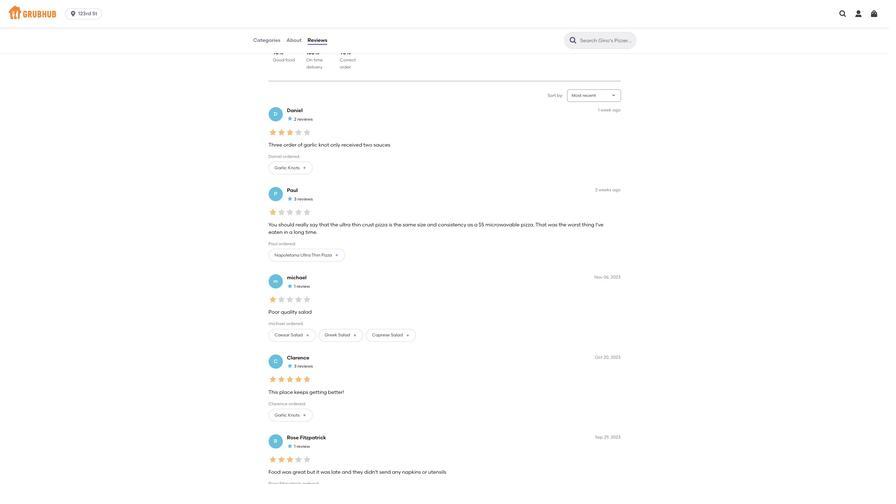Task type: vqa. For each thing, say whether or not it's contained in the screenshot.
$14.30 +
no



Task type: describe. For each thing, give the bounding box(es) containing it.
garlic knots for place
[[275, 413, 300, 418]]

oct
[[595, 355, 603, 360]]

fitzpatrick
[[300, 435, 326, 441]]

didn't
[[364, 469, 378, 475]]

pizza
[[322, 253, 332, 258]]

napkins
[[402, 469, 421, 475]]

is
[[389, 222, 392, 228]]

caesar salad
[[275, 333, 303, 338]]

consistency
[[438, 222, 466, 228]]

90
[[340, 50, 346, 56]]

search icon image
[[569, 36, 577, 45]]

greek salad
[[325, 333, 350, 338]]

only
[[330, 142, 340, 148]]

nov 06, 2023
[[595, 275, 621, 280]]

same
[[403, 222, 416, 228]]

93 good food
[[273, 50, 295, 62]]

salad for caesar salad
[[291, 333, 303, 338]]

about
[[287, 37, 302, 43]]

m
[[273, 278, 278, 284]]

that
[[319, 222, 329, 228]]

2023 for better!
[[611, 355, 621, 360]]

late
[[331, 469, 341, 475]]

garlic knots button for order
[[269, 162, 313, 174]]

knots for order
[[288, 165, 300, 170]]

ago for you should really say that the ultra thin crust pizza is the same size and consistency as a $5 microwavable pizza. that was the worst thing i've eaten in a long time.
[[613, 188, 621, 193]]

you
[[269, 222, 277, 228]]

it
[[316, 469, 319, 475]]

1 the from the left
[[330, 222, 338, 228]]

oct 20, 2023
[[595, 355, 621, 360]]

caesar salad button
[[269, 329, 316, 342]]

food was great but it was late and they didn't send any napkins or utensils
[[269, 469, 446, 475]]

salad for caprese salad
[[391, 333, 403, 338]]

ordered: for should
[[279, 241, 296, 246]]

food
[[269, 469, 281, 475]]

1 horizontal spatial svg image
[[839, 10, 847, 18]]

reviews for paul
[[298, 197, 313, 202]]

weeks
[[599, 188, 611, 193]]

reviews for clarence
[[298, 364, 313, 369]]

1 review for rose  fitzpatrick
[[294, 444, 310, 449]]

plus icon image for order garlic knots button
[[303, 166, 307, 170]]

recent
[[583, 93, 596, 98]]

ago for three order of garlic knot only received two sauces
[[613, 108, 621, 113]]

in
[[284, 229, 288, 235]]

100 on time delivery
[[306, 50, 323, 70]]

3 for paul
[[294, 197, 297, 202]]

20,
[[604, 355, 610, 360]]

review for michael
[[297, 284, 310, 289]]

100
[[306, 50, 315, 56]]

3 reviews for paul
[[294, 197, 313, 202]]

c
[[274, 358, 278, 364]]

place
[[279, 389, 293, 395]]

most
[[572, 93, 582, 98]]

eaten
[[269, 229, 283, 235]]

sauces
[[374, 142, 390, 148]]

time
[[314, 58, 323, 62]]

this place keeps getting better!
[[269, 389, 344, 395]]

food
[[285, 58, 295, 62]]

crust
[[362, 222, 374, 228]]

greek
[[325, 333, 337, 338]]

2 reviews
[[294, 117, 313, 122]]

garlic for this
[[275, 413, 287, 418]]

any
[[392, 469, 401, 475]]

caprese salad button
[[366, 329, 416, 342]]

thin
[[352, 222, 361, 228]]

delivery
[[306, 65, 322, 70]]

Search Gino's Pizzeria  search field
[[580, 37, 634, 44]]

2 weeks ago
[[595, 188, 621, 193]]

for
[[310, 13, 322, 24]]

st
[[92, 11, 97, 17]]

quality
[[281, 309, 297, 315]]

reviews for daniel
[[298, 117, 313, 122]]

caprese salad
[[372, 333, 403, 338]]

categories button
[[253, 28, 281, 53]]

sort
[[548, 93, 556, 98]]

93
[[273, 50, 279, 56]]

2023 for it
[[611, 435, 621, 440]]

caret down icon image
[[611, 93, 616, 98]]

sep
[[595, 435, 603, 440]]

order inside 90 correct order
[[340, 65, 351, 70]]

nov
[[595, 275, 603, 280]]

gino's
[[324, 13, 351, 24]]

reviews for reviews
[[308, 37, 327, 43]]

plus icon image for caesar salad button
[[306, 333, 310, 338]]

napoletana
[[275, 253, 300, 258]]

1 vertical spatial and
[[342, 469, 351, 475]]

3 for clarence
[[294, 364, 297, 369]]

2 for 2 weeks ago
[[595, 188, 598, 193]]

should
[[278, 222, 294, 228]]

1 week ago
[[598, 108, 621, 113]]

29 ratings
[[273, 37, 296, 43]]

garlic knots button for place
[[269, 409, 313, 422]]

or
[[422, 469, 427, 475]]

size
[[417, 222, 426, 228]]

d
[[274, 111, 278, 117]]

week
[[601, 108, 611, 113]]

3 reviews for clarence
[[294, 364, 313, 369]]

napoletana ultra thin pizza button
[[269, 249, 345, 262]]

microwavable
[[486, 222, 520, 228]]



Task type: locate. For each thing, give the bounding box(es) containing it.
2 horizontal spatial the
[[559, 222, 567, 228]]

2 review from the top
[[297, 444, 310, 449]]

0 vertical spatial clarence
[[287, 355, 309, 361]]

this
[[269, 389, 278, 395]]

1 vertical spatial 3 reviews
[[294, 364, 313, 369]]

2 vertical spatial 1
[[294, 444, 296, 449]]

1 vertical spatial paul
[[269, 241, 278, 246]]

garlic down clarence ordered:
[[275, 413, 287, 418]]

long
[[294, 229, 304, 235]]

2 reviews from the top
[[298, 197, 313, 202]]

greek salad button
[[319, 329, 363, 342]]

of
[[298, 142, 303, 148]]

garlic knots button down daniel ordered:
[[269, 162, 313, 174]]

0 vertical spatial 1
[[598, 108, 600, 113]]

plus icon image down garlic
[[303, 166, 307, 170]]

1 horizontal spatial was
[[321, 469, 330, 475]]

1 garlic knots from the top
[[275, 165, 300, 170]]

star icon image
[[273, 24, 283, 34], [283, 24, 293, 34], [293, 24, 303, 34], [303, 24, 313, 34], [313, 24, 323, 34], [287, 116, 293, 122], [269, 128, 277, 137], [277, 128, 286, 137], [286, 128, 294, 137], [294, 128, 303, 137], [303, 128, 311, 137], [287, 196, 293, 202], [269, 208, 277, 217], [277, 208, 286, 217], [286, 208, 294, 217], [294, 208, 303, 217], [303, 208, 311, 217], [287, 283, 293, 289], [269, 295, 277, 304], [277, 295, 286, 304], [286, 295, 294, 304], [294, 295, 303, 304], [303, 295, 311, 304], [287, 363, 293, 369], [269, 375, 277, 384], [277, 375, 286, 384], [286, 375, 294, 384], [294, 375, 303, 384], [303, 375, 311, 384], [287, 443, 293, 449], [269, 455, 277, 464], [277, 455, 286, 464], [286, 455, 294, 464], [294, 455, 303, 464], [303, 455, 311, 464]]

they
[[353, 469, 363, 475]]

daniel up the 2 reviews
[[287, 108, 303, 114]]

ordered: for place
[[289, 401, 306, 406]]

2 3 reviews from the top
[[294, 364, 313, 369]]

daniel for daniel
[[287, 108, 303, 114]]

michael for michael
[[287, 275, 307, 281]]

i've
[[596, 222, 604, 228]]

2 vertical spatial reviews
[[298, 364, 313, 369]]

garlic knots button
[[269, 162, 313, 174], [269, 409, 313, 422]]

123rd st button
[[65, 8, 105, 20]]

most recent
[[572, 93, 596, 98]]

1 horizontal spatial 2
[[595, 188, 598, 193]]

0 vertical spatial order
[[340, 65, 351, 70]]

sort by:
[[548, 93, 563, 98]]

1 vertical spatial 1 review
[[294, 444, 310, 449]]

salad right caprese
[[391, 333, 403, 338]]

daniel ordered:
[[269, 154, 300, 159]]

order down correct
[[340, 65, 351, 70]]

reviews up really at the top of page
[[298, 197, 313, 202]]

0 horizontal spatial a
[[289, 229, 293, 235]]

0 vertical spatial garlic knots
[[275, 165, 300, 170]]

1 horizontal spatial a
[[474, 222, 478, 228]]

garlic knots down daniel ordered:
[[275, 165, 300, 170]]

was inside you should really say that the ultra thin crust pizza is the same size and consistency as a $5 microwavable pizza. that was the worst thing i've eaten in a long time.
[[548, 222, 558, 228]]

0 vertical spatial daniel
[[287, 108, 303, 114]]

1
[[598, 108, 600, 113], [294, 284, 296, 289], [294, 444, 296, 449]]

utensils
[[428, 469, 446, 475]]

0 horizontal spatial and
[[342, 469, 351, 475]]

sep 29, 2023
[[595, 435, 621, 440]]

1 vertical spatial michael
[[269, 321, 285, 326]]

1 horizontal spatial the
[[394, 222, 402, 228]]

plus icon image for caprese salad button
[[406, 333, 410, 338]]

ordered: down the keeps
[[289, 401, 306, 406]]

1 horizontal spatial and
[[427, 222, 437, 228]]

0 vertical spatial 1 review
[[294, 284, 310, 289]]

daniel for daniel ordered:
[[269, 154, 282, 159]]

3 reviews up the keeps
[[294, 364, 313, 369]]

ordered: for order
[[283, 154, 300, 159]]

1 3 from the top
[[294, 197, 297, 202]]

clarence for clarence ordered:
[[269, 401, 288, 406]]

plus icon image inside caprese salad button
[[406, 333, 410, 338]]

but
[[307, 469, 315, 475]]

svg image
[[870, 10, 879, 18]]

salad right caesar
[[291, 333, 303, 338]]

garlic knots for order
[[275, 165, 300, 170]]

garlic for three
[[275, 165, 287, 170]]

1 vertical spatial order
[[284, 142, 297, 148]]

reviews inside reviews button
[[308, 37, 327, 43]]

thin
[[312, 253, 321, 258]]

knots for place
[[288, 413, 300, 418]]

plus icon image right pizza
[[335, 253, 339, 257]]

the left worst
[[559, 222, 567, 228]]

0 horizontal spatial michael
[[269, 321, 285, 326]]

1 garlic from the top
[[275, 165, 287, 170]]

0 horizontal spatial svg image
[[70, 10, 77, 17]]

reviews up of on the top of page
[[298, 117, 313, 122]]

0 vertical spatial 3
[[294, 197, 297, 202]]

you should really say that the ultra thin crust pizza is the same size and consistency as a $5 microwavable pizza. that was the worst thing i've eaten in a long time.
[[269, 222, 604, 235]]

0 horizontal spatial daniel
[[269, 154, 282, 159]]

good
[[273, 58, 284, 62]]

knot
[[319, 142, 329, 148]]

reviews
[[298, 117, 313, 122], [298, 197, 313, 202], [298, 364, 313, 369]]

plus icon image for greek salad button
[[353, 333, 357, 338]]

knots down clarence ordered:
[[288, 413, 300, 418]]

ago right week
[[613, 108, 621, 113]]

1 review
[[294, 284, 310, 289], [294, 444, 310, 449]]

daniel
[[287, 108, 303, 114], [269, 154, 282, 159]]

1 for michael
[[294, 284, 296, 289]]

plus icon image right caesar salad
[[306, 333, 310, 338]]

2 salad from the left
[[338, 333, 350, 338]]

r
[[274, 438, 277, 445]]

2 3 from the top
[[294, 364, 297, 369]]

0 vertical spatial ago
[[613, 108, 621, 113]]

paul
[[287, 188, 298, 194], [269, 241, 278, 246]]

0 vertical spatial paul
[[287, 188, 298, 194]]

2023 right 29,
[[611, 435, 621, 440]]

a left the $5
[[474, 222, 478, 228]]

2 garlic from the top
[[275, 413, 287, 418]]

1 for rose  fitzpatrick
[[294, 444, 296, 449]]

1 review down the rose  fitzpatrick
[[294, 444, 310, 449]]

1 vertical spatial clarence
[[269, 401, 288, 406]]

and inside you should really say that the ultra thin crust pizza is the same size and consistency as a $5 microwavable pizza. that was the worst thing i've eaten in a long time.
[[427, 222, 437, 228]]

worst
[[568, 222, 581, 228]]

plus icon image right greek salad
[[353, 333, 357, 338]]

1 vertical spatial knots
[[288, 413, 300, 418]]

1 vertical spatial reviews
[[298, 197, 313, 202]]

and right size on the left top of page
[[427, 222, 437, 228]]

the
[[330, 222, 338, 228], [394, 222, 402, 228], [559, 222, 567, 228]]

garlic knots down clarence ordered:
[[275, 413, 300, 418]]

knots down daniel ordered:
[[288, 165, 300, 170]]

3 right p
[[294, 197, 297, 202]]

1 horizontal spatial daniel
[[287, 108, 303, 114]]

0 horizontal spatial paul
[[269, 241, 278, 246]]

plus icon image right caprese salad
[[406, 333, 410, 338]]

0 vertical spatial garlic
[[275, 165, 287, 170]]

plus icon image for napoletana ultra thin pizza "button"
[[335, 253, 339, 257]]

poor
[[269, 309, 280, 315]]

3 reviews up really at the top of page
[[294, 197, 313, 202]]

michael right m
[[287, 275, 307, 281]]

1 vertical spatial reviews
[[308, 37, 327, 43]]

plus icon image inside greek salad button
[[353, 333, 357, 338]]

plus icon image inside napoletana ultra thin pizza "button"
[[335, 253, 339, 257]]

and right late
[[342, 469, 351, 475]]

getting
[[310, 389, 327, 395]]

send
[[379, 469, 391, 475]]

1 review from the top
[[297, 284, 310, 289]]

123rd
[[78, 11, 91, 17]]

29,
[[604, 435, 610, 440]]

ordered: down of on the top of page
[[283, 154, 300, 159]]

caesar
[[275, 333, 290, 338]]

2 vertical spatial 2023
[[611, 435, 621, 440]]

about button
[[286, 28, 302, 53]]

0 vertical spatial reviews
[[298, 117, 313, 122]]

garlic
[[275, 165, 287, 170], [275, 413, 287, 418]]

3
[[294, 197, 297, 202], [294, 364, 297, 369]]

1 vertical spatial a
[[289, 229, 293, 235]]

pizzeria
[[354, 13, 388, 24]]

plus icon image inside caesar salad button
[[306, 333, 310, 338]]

1 salad from the left
[[291, 333, 303, 338]]

on
[[306, 58, 313, 62]]

1 reviews from the top
[[298, 117, 313, 122]]

1 right m
[[294, 284, 296, 289]]

1 vertical spatial daniel
[[269, 154, 282, 159]]

clarence for clarence
[[287, 355, 309, 361]]

Sort by: field
[[572, 93, 596, 99]]

paul for paul ordered:
[[269, 241, 278, 246]]

1 horizontal spatial salad
[[338, 333, 350, 338]]

clarence ordered:
[[269, 401, 306, 406]]

the right that
[[330, 222, 338, 228]]

2 the from the left
[[394, 222, 402, 228]]

categories
[[253, 37, 281, 43]]

ultra
[[301, 253, 311, 258]]

2023 right 06, at right
[[611, 275, 621, 280]]

1 vertical spatial garlic knots
[[275, 413, 300, 418]]

$5
[[479, 222, 484, 228]]

reviews up ratings
[[273, 13, 308, 24]]

1 3 reviews from the top
[[294, 197, 313, 202]]

napoletana ultra thin pizza
[[275, 253, 332, 258]]

1 horizontal spatial paul
[[287, 188, 298, 194]]

michael down "poor"
[[269, 321, 285, 326]]

ordered: up napoletana
[[279, 241, 296, 246]]

reviews button
[[307, 28, 328, 53]]

2 garlic knots from the top
[[275, 413, 300, 418]]

0 vertical spatial knots
[[288, 165, 300, 170]]

caprese
[[372, 333, 390, 338]]

0 horizontal spatial 2
[[294, 117, 297, 122]]

0 vertical spatial garlic knots button
[[269, 162, 313, 174]]

0 vertical spatial 3 reviews
[[294, 197, 313, 202]]

0 vertical spatial and
[[427, 222, 437, 228]]

0 horizontal spatial order
[[284, 142, 297, 148]]

ultra
[[340, 222, 351, 228]]

2 horizontal spatial was
[[548, 222, 558, 228]]

1 1 review from the top
[[294, 284, 310, 289]]

1 vertical spatial review
[[297, 444, 310, 449]]

reviews for reviews for gino's pizzeria
[[273, 13, 308, 24]]

review up salad
[[297, 284, 310, 289]]

0 vertical spatial a
[[474, 222, 478, 228]]

ratings
[[280, 37, 296, 43]]

2 for 2 reviews
[[294, 117, 297, 122]]

1 horizontal spatial michael
[[287, 275, 307, 281]]

0 vertical spatial 2
[[294, 117, 297, 122]]

plus icon image
[[303, 166, 307, 170], [335, 253, 339, 257], [306, 333, 310, 338], [353, 333, 357, 338], [406, 333, 410, 338], [303, 413, 307, 418]]

0 vertical spatial review
[[297, 284, 310, 289]]

three order of garlic knot only received two sauces
[[269, 142, 390, 148]]

2 right d
[[294, 117, 297, 122]]

0 vertical spatial 2023
[[611, 275, 621, 280]]

2 garlic knots button from the top
[[269, 409, 313, 422]]

rose
[[287, 435, 299, 441]]

the right the is
[[394, 222, 402, 228]]

michael for michael  ordered:
[[269, 321, 285, 326]]

2 knots from the top
[[288, 413, 300, 418]]

2023
[[611, 275, 621, 280], [611, 355, 621, 360], [611, 435, 621, 440]]

was right food
[[282, 469, 291, 475]]

1 down rose
[[294, 444, 296, 449]]

svg image inside 123rd st button
[[70, 10, 77, 17]]

1 ago from the top
[[613, 108, 621, 113]]

ordered: for quality
[[286, 321, 304, 326]]

as
[[468, 222, 473, 228]]

1 review for michael
[[294, 284, 310, 289]]

main navigation navigation
[[0, 0, 889, 28]]

and
[[427, 222, 437, 228], [342, 469, 351, 475]]

0 vertical spatial reviews
[[273, 13, 308, 24]]

knots
[[288, 165, 300, 170], [288, 413, 300, 418]]

paul right p
[[287, 188, 298, 194]]

0 horizontal spatial salad
[[291, 333, 303, 338]]

3 right c
[[294, 364, 297, 369]]

0 vertical spatial michael
[[287, 275, 307, 281]]

ago right weeks
[[613, 188, 621, 193]]

2
[[294, 117, 297, 122], [595, 188, 598, 193]]

a right in
[[289, 229, 293, 235]]

paul for paul
[[287, 188, 298, 194]]

0 horizontal spatial was
[[282, 469, 291, 475]]

1 knots from the top
[[288, 165, 300, 170]]

p
[[274, 191, 277, 197]]

great
[[293, 469, 306, 475]]

90 correct order
[[340, 50, 356, 70]]

1 vertical spatial 2023
[[611, 355, 621, 360]]

2 ago from the top
[[613, 188, 621, 193]]

3 the from the left
[[559, 222, 567, 228]]

pizza.
[[521, 222, 535, 228]]

ordered:
[[283, 154, 300, 159], [279, 241, 296, 246], [286, 321, 304, 326], [289, 401, 306, 406]]

1 garlic knots button from the top
[[269, 162, 313, 174]]

29
[[273, 37, 279, 43]]

review
[[297, 284, 310, 289], [297, 444, 310, 449]]

1 vertical spatial 3
[[294, 364, 297, 369]]

order left of on the top of page
[[284, 142, 297, 148]]

plus icon image down clarence ordered:
[[303, 413, 307, 418]]

daniel down three
[[269, 154, 282, 159]]

was right that on the top
[[548, 222, 558, 228]]

1 vertical spatial 2
[[595, 188, 598, 193]]

1 review up salad
[[294, 284, 310, 289]]

clarence right c
[[287, 355, 309, 361]]

review down the rose  fitzpatrick
[[297, 444, 310, 449]]

3 reviews from the top
[[298, 364, 313, 369]]

1 2023 from the top
[[611, 275, 621, 280]]

garlic down daniel ordered:
[[275, 165, 287, 170]]

0 horizontal spatial the
[[330, 222, 338, 228]]

three
[[269, 142, 282, 148]]

ordered: up caesar salad button
[[286, 321, 304, 326]]

2 left weeks
[[595, 188, 598, 193]]

reviews up 100
[[308, 37, 327, 43]]

paul ordered:
[[269, 241, 296, 246]]

1 vertical spatial 1
[[294, 284, 296, 289]]

reviews up 'this place keeps getting better!'
[[298, 364, 313, 369]]

salad
[[298, 309, 312, 315]]

garlic knots button down clarence ordered:
[[269, 409, 313, 422]]

reviews
[[273, 13, 308, 24], [308, 37, 327, 43]]

1 vertical spatial garlic knots button
[[269, 409, 313, 422]]

salad for greek salad
[[338, 333, 350, 338]]

2023 right the 20,
[[611, 355, 621, 360]]

salad right greek
[[338, 333, 350, 338]]

1 horizontal spatial order
[[340, 65, 351, 70]]

3 salad from the left
[[391, 333, 403, 338]]

reviews for gino's pizzeria
[[273, 13, 388, 24]]

2 horizontal spatial salad
[[391, 333, 403, 338]]

salad
[[291, 333, 303, 338], [338, 333, 350, 338], [391, 333, 403, 338]]

clarence down this
[[269, 401, 288, 406]]

2 2023 from the top
[[611, 355, 621, 360]]

correct
[[340, 58, 356, 62]]

review for rose  fitzpatrick
[[297, 444, 310, 449]]

1 left week
[[598, 108, 600, 113]]

2 1 review from the top
[[294, 444, 310, 449]]

was right it
[[321, 469, 330, 475]]

plus icon image for place garlic knots button
[[303, 413, 307, 418]]

1 vertical spatial ago
[[613, 188, 621, 193]]

2 horizontal spatial svg image
[[855, 10, 863, 18]]

1 vertical spatial garlic
[[275, 413, 287, 418]]

paul down eaten
[[269, 241, 278, 246]]

3 2023 from the top
[[611, 435, 621, 440]]

svg image
[[839, 10, 847, 18], [855, 10, 863, 18], [70, 10, 77, 17]]



